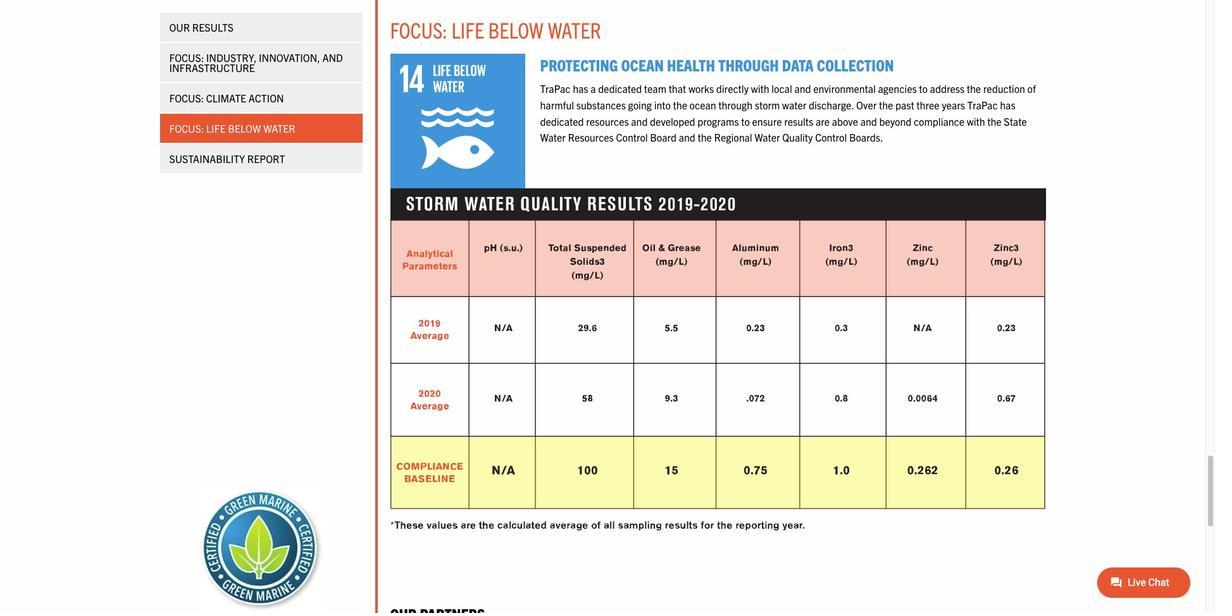 Task type: describe. For each thing, give the bounding box(es) containing it.
our
[[169, 21, 190, 34]]

results
[[192, 21, 234, 34]]

climate
[[206, 92, 246, 104]]

0 horizontal spatial life
[[206, 122, 226, 135]]

developed
[[650, 115, 695, 128]]

the left state
[[987, 115, 1002, 128]]

sustainability report
[[169, 153, 285, 165]]

above
[[832, 115, 858, 128]]

report
[[247, 153, 285, 165]]

works
[[688, 82, 714, 95]]

1 control from the left
[[616, 131, 648, 144]]

1 horizontal spatial life
[[452, 16, 484, 43]]

state
[[1004, 115, 1027, 128]]

results
[[784, 115, 813, 128]]

0 horizontal spatial trapac
[[540, 82, 570, 95]]

and
[[322, 51, 343, 64]]

ocean
[[690, 99, 716, 111]]

focus: for focus: life below water link at the top of page
[[169, 122, 204, 135]]

action
[[249, 92, 284, 104]]

the right the address
[[967, 82, 981, 95]]

infrastructure
[[169, 61, 255, 74]]

health
[[667, 55, 715, 75]]

0 horizontal spatial has
[[573, 82, 588, 95]]

protecting
[[540, 55, 618, 75]]

focus: industry, innovation, and infrastructure
[[169, 51, 343, 74]]

1 vertical spatial to
[[741, 115, 750, 128]]

resources
[[568, 131, 614, 144]]

local
[[772, 82, 792, 95]]

environmental
[[813, 82, 876, 95]]

focus: climate action link
[[160, 84, 362, 113]]

1 horizontal spatial has
[[1000, 99, 1015, 111]]

three
[[917, 99, 939, 111]]

0 horizontal spatial with
[[751, 82, 769, 95]]

trapac has a dedicated team that works directly with local and environmental agencies to address the reduction of harmful substances going into the ocean through storm water discharge. over the past three years trapac has dedicated resources and developed programs to ensure results are above and beyond compliance with the state water resources control board and the regional water quality control boards.
[[540, 82, 1036, 144]]

ensure
[[752, 115, 782, 128]]

quality
[[782, 131, 813, 144]]

1 vertical spatial with
[[967, 115, 985, 128]]

protecting ocean health through data collection
[[540, 55, 894, 75]]

substances
[[576, 99, 626, 111]]

a
[[591, 82, 596, 95]]

1 vertical spatial dedicated
[[540, 115, 584, 128]]

focus: for focus: industry, innovation, and infrastructure link
[[169, 51, 204, 64]]

team
[[644, 82, 666, 95]]

and down developed
[[679, 131, 695, 144]]

compliance
[[914, 115, 964, 128]]



Task type: vqa. For each thing, say whether or not it's contained in the screenshot.
Regional
yes



Task type: locate. For each thing, give the bounding box(es) containing it.
2 control from the left
[[815, 131, 847, 144]]

through
[[718, 99, 752, 111]]

water
[[782, 99, 806, 111]]

1 vertical spatial has
[[1000, 99, 1015, 111]]

the
[[967, 82, 981, 95], [673, 99, 687, 111], [879, 99, 893, 111], [987, 115, 1002, 128], [698, 131, 712, 144]]

past
[[895, 99, 914, 111]]

that
[[669, 82, 686, 95]]

focus: life below water
[[390, 16, 601, 43], [169, 122, 295, 135]]

sustainability report link
[[160, 144, 362, 173]]

0 vertical spatial life
[[452, 16, 484, 43]]

over
[[856, 99, 877, 111]]

focus: inside focus: industry, innovation, and infrastructure
[[169, 51, 204, 64]]

regional
[[714, 131, 752, 144]]

directly
[[716, 82, 749, 95]]

0 vertical spatial trapac
[[540, 82, 570, 95]]

of
[[1027, 82, 1036, 95]]

the down programs
[[698, 131, 712, 144]]

1 vertical spatial trapac
[[967, 99, 998, 111]]

has
[[573, 82, 588, 95], [1000, 99, 1015, 111]]

control down are
[[815, 131, 847, 144]]

water
[[540, 131, 566, 144], [754, 131, 780, 144]]

water down harmful at the top left of page
[[540, 131, 566, 144]]

the up beyond
[[879, 99, 893, 111]]

dedicated up substances on the top of the page
[[598, 82, 642, 95]]

0 horizontal spatial water
[[540, 131, 566, 144]]

0 vertical spatial dedicated
[[598, 82, 642, 95]]

board
[[650, 131, 677, 144]]

dedicated
[[598, 82, 642, 95], [540, 115, 584, 128]]

address
[[930, 82, 965, 95]]

trapac up harmful at the top left of page
[[540, 82, 570, 95]]

life
[[452, 16, 484, 43], [206, 122, 226, 135]]

0 vertical spatial has
[[573, 82, 588, 95]]

beyond
[[879, 115, 911, 128]]

through
[[718, 55, 779, 75]]

1 horizontal spatial below
[[488, 16, 544, 43]]

storm
[[755, 99, 780, 111]]

the down that
[[673, 99, 687, 111]]

to up three
[[919, 82, 928, 95]]

1 vertical spatial life
[[206, 122, 226, 135]]

going
[[628, 99, 652, 111]]

focus: inside focus: climate action link
[[169, 92, 204, 104]]

1 horizontal spatial to
[[919, 82, 928, 95]]

our results
[[169, 21, 234, 34]]

with right compliance
[[967, 115, 985, 128]]

focus: industry, innovation, and infrastructure link
[[160, 43, 362, 82]]

programs
[[697, 115, 739, 128]]

1 horizontal spatial trapac
[[967, 99, 998, 111]]

dedicated down harmful at the top left of page
[[540, 115, 584, 128]]

discharge.
[[809, 99, 854, 111]]

into
[[654, 99, 671, 111]]

below
[[488, 16, 544, 43], [228, 122, 261, 135]]

has left a
[[573, 82, 588, 95]]

0 horizontal spatial dedicated
[[540, 115, 584, 128]]

control
[[616, 131, 648, 144], [815, 131, 847, 144]]

focus: life below water link
[[160, 114, 362, 143]]

1 horizontal spatial with
[[967, 115, 985, 128]]

industry,
[[206, 51, 257, 64]]

our results link
[[160, 13, 362, 42]]

water
[[548, 16, 601, 43], [263, 122, 295, 135]]

0 horizontal spatial control
[[616, 131, 648, 144]]

sustainability
[[169, 153, 245, 165]]

boards.
[[849, 131, 883, 144]]

data
[[782, 55, 814, 75]]

with
[[751, 82, 769, 95], [967, 115, 985, 128]]

1 vertical spatial focus: life below water
[[169, 122, 295, 135]]

1 vertical spatial below
[[228, 122, 261, 135]]

to
[[919, 82, 928, 95], [741, 115, 750, 128]]

ocean
[[621, 55, 664, 75]]

2 water from the left
[[754, 131, 780, 144]]

1 horizontal spatial water
[[548, 16, 601, 43]]

0 horizontal spatial focus: life below water
[[169, 122, 295, 135]]

0 horizontal spatial water
[[263, 122, 295, 135]]

to down through
[[741, 115, 750, 128]]

1 horizontal spatial control
[[815, 131, 847, 144]]

1 horizontal spatial focus: life below water
[[390, 16, 601, 43]]

resources
[[586, 115, 629, 128]]

1 vertical spatial water
[[263, 122, 295, 135]]

trapac
[[540, 82, 570, 95], [967, 99, 998, 111]]

focus:
[[390, 16, 448, 43], [169, 51, 204, 64], [169, 92, 204, 104], [169, 122, 204, 135]]

collection
[[817, 55, 894, 75]]

years
[[942, 99, 965, 111]]

focus: for focus: climate action link
[[169, 92, 204, 104]]

innovation,
[[259, 51, 320, 64]]

water down action
[[263, 122, 295, 135]]

and down going at the right of page
[[631, 115, 648, 128]]

control down 'resources'
[[616, 131, 648, 144]]

harmful
[[540, 99, 574, 111]]

focus: climate action
[[169, 92, 284, 104]]

with up storm
[[751, 82, 769, 95]]

water up protecting
[[548, 16, 601, 43]]

0 vertical spatial water
[[548, 16, 601, 43]]

and
[[794, 82, 811, 95], [631, 115, 648, 128], [860, 115, 877, 128], [679, 131, 695, 144]]

and down over
[[860, 115, 877, 128]]

focus: inside focus: life below water link
[[169, 122, 204, 135]]

water down 'ensure'
[[754, 131, 780, 144]]

reduction
[[983, 82, 1025, 95]]

and up water
[[794, 82, 811, 95]]

1 horizontal spatial water
[[754, 131, 780, 144]]

are
[[816, 115, 830, 128]]

0 vertical spatial to
[[919, 82, 928, 95]]

0 horizontal spatial to
[[741, 115, 750, 128]]

1 water from the left
[[540, 131, 566, 144]]

0 vertical spatial below
[[488, 16, 544, 43]]

has down reduction
[[1000, 99, 1015, 111]]

0 vertical spatial with
[[751, 82, 769, 95]]

0 horizontal spatial below
[[228, 122, 261, 135]]

agencies
[[878, 82, 917, 95]]

1 horizontal spatial dedicated
[[598, 82, 642, 95]]

trapac down reduction
[[967, 99, 998, 111]]

0 vertical spatial focus: life below water
[[390, 16, 601, 43]]



